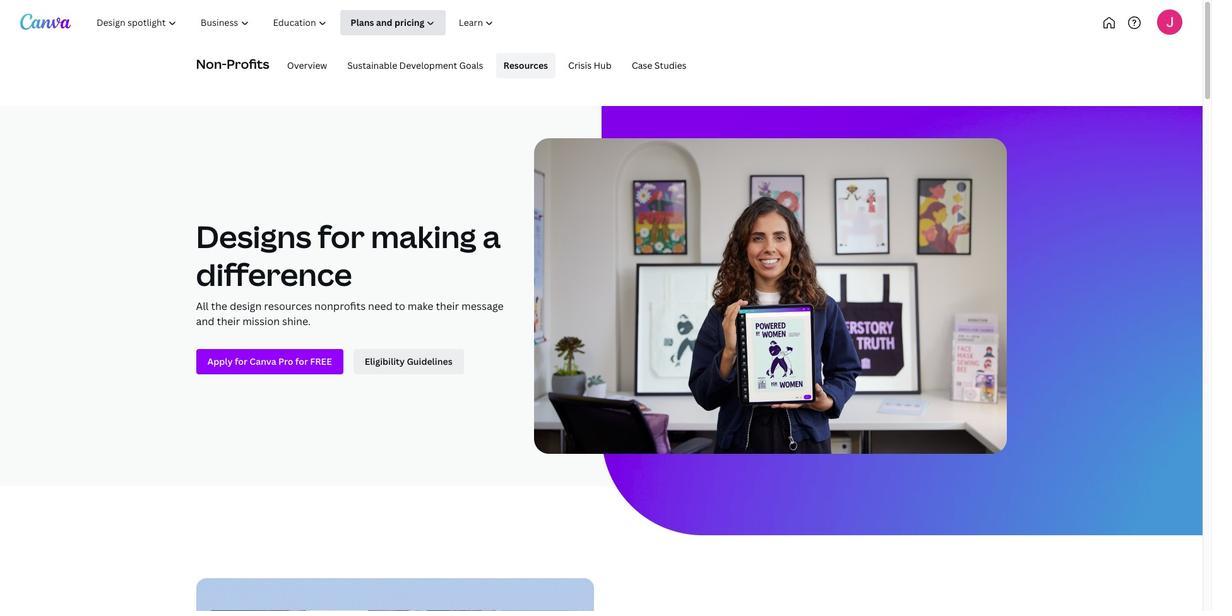 Task type: vqa. For each thing, say whether or not it's contained in the screenshot.
Add
no



Task type: describe. For each thing, give the bounding box(es) containing it.
mission
[[243, 315, 280, 328]]

message
[[462, 299, 504, 313]]

goals
[[460, 59, 483, 71]]

designs for making a difference all the design resources nonprofits need to make their message and their mission shine.
[[196, 216, 504, 328]]

overview link
[[280, 53, 335, 78]]

studies
[[655, 59, 687, 71]]

make
[[408, 299, 434, 313]]

case
[[632, 59, 653, 71]]

non-profits
[[196, 55, 269, 72]]

profits
[[227, 55, 269, 72]]

nonprofits
[[315, 299, 366, 313]]

all
[[196, 299, 209, 313]]

to
[[395, 299, 405, 313]]

case studies link
[[624, 53, 694, 78]]

0 vertical spatial their
[[436, 299, 459, 313]]

overview
[[287, 59, 327, 71]]

resources link
[[496, 53, 556, 78]]

menu bar containing overview
[[275, 53, 694, 78]]

difference
[[196, 254, 352, 295]]

the
[[211, 299, 227, 313]]

making
[[371, 216, 477, 257]]

resources
[[264, 299, 312, 313]]



Task type: locate. For each thing, give the bounding box(es) containing it.
design
[[230, 299, 262, 313]]

crisis hub link
[[561, 53, 619, 78]]

case studies
[[632, 59, 687, 71]]

non-
[[196, 55, 227, 72]]

their right make
[[436, 299, 459, 313]]

need
[[368, 299, 393, 313]]

hub
[[594, 59, 612, 71]]

and
[[196, 315, 215, 328]]

0 horizontal spatial their
[[217, 315, 240, 328]]

their down the
[[217, 315, 240, 328]]

development
[[400, 59, 457, 71]]

1 vertical spatial their
[[217, 315, 240, 328]]

crisis hub
[[568, 59, 612, 71]]

a
[[483, 216, 501, 257]]

crisis
[[568, 59, 592, 71]]

their
[[436, 299, 459, 313], [217, 315, 240, 328]]

sustainable
[[347, 59, 397, 71]]

top level navigation element
[[86, 10, 548, 35]]

sustainable development goals link
[[340, 53, 491, 78]]

resources
[[504, 59, 548, 71]]

designs
[[196, 216, 312, 257]]

for
[[318, 216, 365, 257]]

sustainable development goals
[[347, 59, 483, 71]]

shine.
[[282, 315, 311, 328]]

1 horizontal spatial their
[[436, 299, 459, 313]]

menu bar
[[275, 53, 694, 78]]



